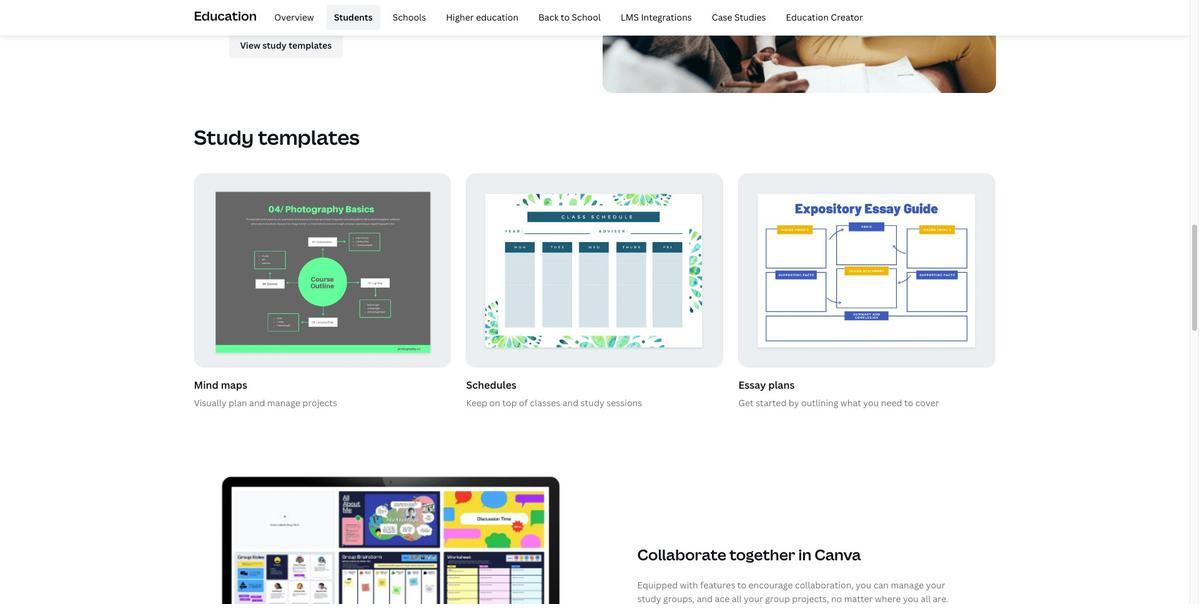 Task type: describe. For each thing, give the bounding box(es) containing it.
school
[[572, 11, 601, 23]]

2 vertical spatial you
[[903, 594, 919, 605]]

schools link
[[385, 5, 434, 30]]

overview link
[[267, 5, 322, 30]]

0 vertical spatial study
[[581, 397, 605, 409]]

together
[[730, 545, 796, 566]]

overview
[[274, 11, 314, 23]]

lms integrations link
[[614, 5, 700, 30]]

education
[[476, 11, 519, 23]]

case
[[712, 11, 733, 23]]

to inside equipped with features to encourage collaboration, you can manage your study groups, and ace all your group projects, no matter where you all are
[[738, 580, 747, 591]]

higher education link
[[439, 5, 526, 30]]

collaboration,
[[795, 580, 854, 591]]

1 horizontal spatial and
[[563, 397, 579, 409]]

1 vertical spatial to
[[905, 397, 914, 409]]

what
[[841, 397, 862, 409]]

visually plan and manage projects
[[194, 397, 337, 409]]

ace
[[715, 594, 730, 605]]

and inside equipped with features to encourage collaboration, you can manage your study groups, and ace all your group projects, no matter where you all are
[[697, 594, 713, 605]]

projects,
[[792, 594, 829, 605]]

study templates
[[194, 124, 360, 151]]

schedules
[[466, 379, 517, 393]]

maps
[[221, 379, 247, 393]]

group
[[766, 594, 790, 605]]

can
[[874, 580, 889, 591]]

top
[[503, 397, 517, 409]]

schools
[[393, 11, 426, 23]]

plans
[[769, 379, 795, 393]]

1 vertical spatial you
[[856, 580, 872, 591]]

creator
[[831, 11, 863, 23]]

matter
[[845, 594, 873, 605]]

essay
[[739, 379, 766, 393]]

essay plans
[[739, 379, 795, 393]]

collaborate together in canva
[[638, 545, 861, 566]]

study
[[194, 124, 254, 151]]

with
[[680, 580, 698, 591]]

2 all from the left
[[921, 594, 931, 605]]

mind maps
[[194, 379, 247, 393]]

lms integrations
[[621, 11, 692, 23]]

0 vertical spatial your
[[926, 580, 946, 591]]

students
[[334, 11, 373, 23]]

education for education creator
[[786, 11, 829, 23]]

started
[[756, 397, 787, 409]]



Task type: vqa. For each thing, say whether or not it's contained in the screenshot.
'category' button
no



Task type: locate. For each thing, give the bounding box(es) containing it.
1 horizontal spatial education
[[786, 11, 829, 23]]

equipped
[[638, 580, 678, 591]]

student schedule image
[[467, 175, 723, 368]]

get started by outlining what you need to cover
[[739, 397, 940, 409]]

of
[[519, 397, 528, 409]]

studies
[[735, 11, 766, 23]]

1 vertical spatial study
[[638, 594, 661, 605]]

1 horizontal spatial to
[[738, 580, 747, 591]]

you right 'where' on the right
[[903, 594, 919, 605]]

all
[[732, 594, 742, 605], [921, 594, 931, 605]]

study inside equipped with features to encourage collaboration, you can manage your study groups, and ace all your group projects, no matter where you all are
[[638, 594, 661, 605]]

study down equipped
[[638, 594, 661, 605]]

education
[[194, 7, 257, 24], [786, 11, 829, 23]]

encourage
[[749, 580, 793, 591]]

manage
[[267, 397, 300, 409], [891, 580, 924, 591]]

no
[[832, 594, 842, 605]]

back
[[539, 11, 559, 23]]

your down encourage
[[744, 594, 763, 605]]

and right plan
[[249, 397, 265, 409]]

outlining
[[802, 397, 839, 409]]

study left sessions
[[581, 397, 605, 409]]

higher
[[446, 11, 474, 23]]

0 horizontal spatial your
[[744, 594, 763, 605]]

your right 'can'
[[926, 580, 946, 591]]

to right need
[[905, 397, 914, 409]]

to right back
[[561, 11, 570, 23]]

groups,
[[664, 594, 695, 605]]

0 horizontal spatial education
[[194, 7, 257, 24]]

students link
[[327, 5, 380, 30]]

1 all from the left
[[732, 594, 742, 605]]

higher education
[[446, 11, 519, 23]]

0 horizontal spatial manage
[[267, 397, 300, 409]]

by
[[789, 397, 800, 409]]

back to school link
[[531, 5, 609, 30]]

2 horizontal spatial and
[[697, 594, 713, 605]]

plan
[[229, 397, 247, 409]]

and
[[249, 397, 265, 409], [563, 397, 579, 409], [697, 594, 713, 605]]

templates
[[258, 124, 360, 151]]

manage up 'where' on the right
[[891, 580, 924, 591]]

and right the classes at the left bottom of page
[[563, 397, 579, 409]]

0 vertical spatial you
[[864, 397, 879, 409]]

1 horizontal spatial your
[[926, 580, 946, 591]]

features
[[701, 580, 736, 591]]

1 horizontal spatial study
[[638, 594, 661, 605]]

student essay plan image
[[739, 175, 996, 368]]

collaborate
[[638, 545, 727, 566]]

integrations
[[641, 11, 692, 23]]

to
[[561, 11, 570, 23], [905, 397, 914, 409], [738, 580, 747, 591]]

on
[[490, 397, 500, 409]]

you right what
[[864, 397, 879, 409]]

all right ace
[[732, 594, 742, 605]]

education for education
[[194, 7, 257, 24]]

visually
[[194, 397, 227, 409]]

0 vertical spatial manage
[[267, 397, 300, 409]]

menu bar containing overview
[[262, 5, 871, 30]]

0 horizontal spatial study
[[581, 397, 605, 409]]

classes
[[530, 397, 561, 409]]

all right 'where' on the right
[[921, 594, 931, 605]]

you up matter
[[856, 580, 872, 591]]

keep
[[466, 397, 487, 409]]

equipped with features to encourage collaboration, you can manage your study groups, and ace all your group projects, no matter where you all are
[[638, 580, 949, 605]]

need
[[881, 397, 903, 409]]

get
[[739, 397, 754, 409]]

case studies
[[712, 11, 766, 23]]

2 vertical spatial to
[[738, 580, 747, 591]]

1 vertical spatial your
[[744, 594, 763, 605]]

0 horizontal spatial all
[[732, 594, 742, 605]]

where
[[875, 594, 901, 605]]

you
[[864, 397, 879, 409], [856, 580, 872, 591], [903, 594, 919, 605]]

projects
[[303, 397, 337, 409]]

2 horizontal spatial to
[[905, 397, 914, 409]]

education creator link
[[779, 5, 871, 30]]

sessions
[[607, 397, 642, 409]]

keep on top of classes and study sessions
[[466, 397, 642, 409]]

0 horizontal spatial to
[[561, 11, 570, 23]]

study
[[581, 397, 605, 409], [638, 594, 661, 605]]

student mind map image
[[195, 175, 451, 368]]

1 horizontal spatial all
[[921, 594, 931, 605]]

1 vertical spatial manage
[[891, 580, 924, 591]]

1 horizontal spatial manage
[[891, 580, 924, 591]]

menu bar
[[262, 5, 871, 30]]

cover
[[916, 397, 940, 409]]

lms
[[621, 11, 639, 23]]

case studies link
[[705, 5, 774, 30]]

your
[[926, 580, 946, 591], [744, 594, 763, 605]]

canva
[[815, 545, 861, 566]]

mind
[[194, 379, 219, 393]]

to right the features
[[738, 580, 747, 591]]

in
[[799, 545, 812, 566]]

0 horizontal spatial and
[[249, 397, 265, 409]]

manage left projects
[[267, 397, 300, 409]]

0 vertical spatial to
[[561, 11, 570, 23]]

education creator
[[786, 11, 863, 23]]

back to school
[[539, 11, 601, 23]]

manage inside equipped with features to encourage collaboration, you can manage your study groups, and ace all your group projects, no matter where you all are
[[891, 580, 924, 591]]

and left ace
[[697, 594, 713, 605]]



